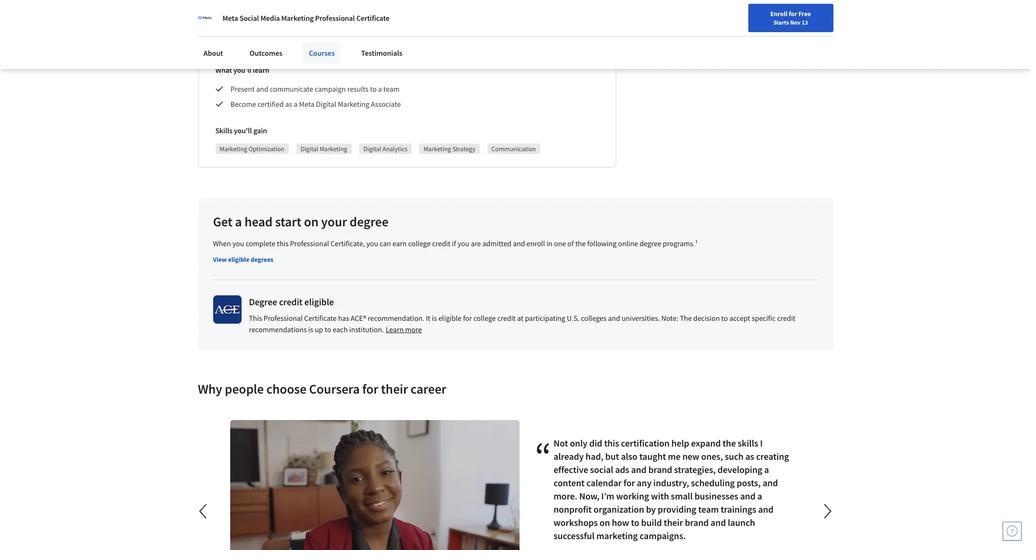 Task type: locate. For each thing, give the bounding box(es) containing it.
0 vertical spatial meta
[[223, 13, 238, 23]]

1 vertical spatial social
[[237, 27, 261, 39]]

course left details
[[532, 34, 555, 44]]

digital
[[316, 99, 337, 109], [301, 145, 319, 153], [364, 145, 381, 153]]

0 horizontal spatial you
[[233, 239, 244, 248]]

and down posts,
[[740, 491, 756, 503]]

to left accept at right bottom
[[722, 314, 728, 323]]

has
[[338, 314, 349, 323]]

1 vertical spatial brand
[[685, 517, 709, 529]]

1 horizontal spatial your
[[783, 30, 795, 38]]

this up but
[[604, 438, 619, 450]]

credit
[[432, 239, 451, 248], [279, 296, 303, 308], [498, 314, 516, 323], [778, 314, 796, 323]]

None search field
[[135, 25, 362, 44]]

team up associate
[[384, 84, 400, 94]]

your down nov
[[783, 30, 795, 38]]

0 vertical spatial their
[[381, 381, 408, 398]]

course for course 6
[[216, 42, 235, 51]]

1 vertical spatial team
[[699, 504, 719, 516]]

programs.¹
[[663, 239, 698, 248]]

build
[[641, 517, 662, 529]]

view
[[213, 256, 227, 264]]

college left at
[[474, 314, 496, 323]]

why
[[198, 381, 222, 398]]

course
[[532, 34, 555, 44], [216, 42, 235, 51]]

of
[[568, 239, 574, 248]]

eligible right view
[[228, 256, 250, 264]]

associate
[[371, 99, 401, 109]]

the right of
[[576, 239, 586, 248]]

you'll left gain
[[234, 126, 252, 135]]

2 vertical spatial eligible
[[439, 314, 462, 323]]

digital for digital marketing
[[301, 145, 319, 153]]

media
[[261, 13, 280, 23], [263, 27, 288, 39]]

meta right for
[[223, 13, 238, 23]]

1 vertical spatial you'll
[[234, 126, 252, 135]]

you right the if
[[458, 239, 470, 248]]

certificate
[[357, 13, 390, 23], [304, 314, 337, 323]]

team down 'businesses'
[[699, 504, 719, 516]]

find your new career
[[769, 30, 829, 38]]

0 horizontal spatial as
[[285, 99, 292, 109]]

social
[[240, 13, 259, 23], [237, 27, 261, 39]]

2 horizontal spatial eligible
[[439, 314, 462, 323]]

0 vertical spatial this
[[277, 239, 289, 248]]

for right coursera
[[363, 381, 379, 398]]

learn more link
[[386, 325, 422, 335]]

learn
[[253, 65, 270, 75]]

0 vertical spatial eligible
[[228, 256, 250, 264]]

13
[[802, 18, 809, 26]]

eligible inside button
[[228, 256, 250, 264]]

creating
[[756, 451, 789, 463]]

2 horizontal spatial you
[[458, 239, 470, 248]]

0 vertical spatial brand
[[649, 464, 673, 476]]

0 horizontal spatial team
[[384, 84, 400, 94]]

0 vertical spatial college
[[409, 239, 431, 248]]

institution.
[[350, 325, 384, 335]]

capstone
[[332, 27, 370, 39]]

what you'll learn
[[216, 65, 270, 75]]

courses link
[[303, 43, 341, 63]]

1 vertical spatial meta
[[216, 27, 235, 39]]

0 vertical spatial social
[[240, 13, 259, 23]]

as down communicate
[[285, 99, 292, 109]]

degree right 'online'
[[640, 239, 662, 248]]

skills you'll gain
[[216, 126, 267, 135]]

course for course details
[[532, 34, 555, 44]]

0 vertical spatial you'll
[[234, 65, 252, 75]]

at
[[518, 314, 524, 323]]

1 vertical spatial professional
[[290, 239, 329, 248]]

0 horizontal spatial the
[[576, 239, 586, 248]]

present and communicate campaign results to a team
[[231, 84, 400, 94]]

this inside " not only did this certification help expand the skills i already had, but also taught me new ones, such as creating effective social ads and brand strategies, developing a content calendar for any industry, scheduling posts, and more. now, i'm working with small businesses and a nonprofit organization by providing team trainings and workshops on how to build their brand and launch successful marketing campaigns.
[[604, 438, 619, 450]]

certificate up up
[[304, 314, 337, 323]]

certified
[[258, 99, 284, 109]]

why people choose coursera for their career
[[198, 381, 447, 398]]

0 horizontal spatial eligible
[[228, 256, 250, 264]]

their left career
[[381, 381, 408, 398]]

1 vertical spatial degree
[[640, 239, 662, 248]]

analytics
[[383, 145, 408, 153]]

their down providing
[[664, 517, 683, 529]]

a down the creating
[[765, 464, 769, 476]]

you'll for learn
[[234, 65, 252, 75]]

about
[[204, 48, 223, 58]]

career
[[810, 30, 829, 38]]

how
[[612, 517, 629, 529]]

1 horizontal spatial you
[[367, 239, 378, 248]]

for right the it
[[463, 314, 472, 323]]

1 vertical spatial on
[[600, 517, 610, 529]]

is right the it
[[432, 314, 437, 323]]

digital left analytics
[[364, 145, 381, 153]]

me
[[668, 451, 681, 463]]

learn more
[[386, 325, 422, 335]]

course left the "6"
[[216, 42, 235, 51]]

marketing optimization
[[220, 145, 285, 153]]

1 horizontal spatial brand
[[685, 517, 709, 529]]

digital right optimization
[[301, 145, 319, 153]]

to inside " not only did this certification help expand the skills i already had, but also taught me new ones, such as creating effective social ads and brand strategies, developing a content calendar for any industry, scheduling posts, and more. now, i'm working with small businesses and a nonprofit organization by providing team trainings and workshops on how to build their brand and launch successful marketing campaigns.
[[631, 517, 640, 529]]

view eligible degrees button
[[213, 255, 274, 265]]

go to previous testimonial image
[[199, 505, 206, 519]]

professional down get a head start on your degree
[[290, 239, 329, 248]]

did
[[589, 438, 603, 450]]

team
[[384, 84, 400, 94], [699, 504, 719, 516]]

as down skills
[[746, 451, 755, 463]]

you'll left the learn
[[234, 65, 252, 75]]

ones,
[[702, 451, 723, 463]]

0 vertical spatial on
[[304, 213, 319, 231]]

marketing
[[597, 530, 638, 542]]

0 horizontal spatial on
[[304, 213, 319, 231]]

1 horizontal spatial team
[[699, 504, 719, 516]]

meta up course 6
[[216, 27, 235, 39]]

had,
[[586, 451, 604, 463]]

i
[[760, 438, 763, 450]]

the inside " not only did this certification help expand the skills i already had, but also taught me new ones, such as creating effective social ads and brand strategies, developing a content calendar for any industry, scheduling posts, and more. now, i'm working with small businesses and a nonprofit organization by providing team trainings and workshops on how to build their brand and launch successful marketing campaigns.
[[723, 438, 736, 450]]

and left launch
[[711, 517, 726, 529]]

professional
[[315, 13, 355, 23], [290, 239, 329, 248], [264, 314, 303, 323]]

professional for certificate,
[[290, 239, 329, 248]]

accept
[[730, 314, 751, 323]]

present
[[231, 84, 255, 94]]

and right posts,
[[763, 477, 778, 489]]

go to next testimonial image
[[817, 501, 839, 523]]

enroll
[[527, 239, 545, 248]]

colleges
[[581, 314, 607, 323]]

eligible up up
[[305, 296, 334, 308]]

1 vertical spatial this
[[604, 438, 619, 450]]

for up nov
[[789, 9, 798, 18]]

on left 'how' at the right of page
[[600, 517, 610, 529]]

1 vertical spatial media
[[263, 27, 288, 39]]

help center image
[[1007, 526, 1019, 537]]

small
[[671, 491, 693, 503]]

and right colleges
[[609, 314, 621, 323]]

you'll for gain
[[234, 126, 252, 135]]

when
[[213, 239, 231, 248]]

degree up "can"
[[350, 213, 389, 231]]

0 vertical spatial degree
[[350, 213, 389, 231]]

trainings
[[721, 504, 757, 516]]

is left up
[[309, 325, 314, 335]]

campaigns.
[[640, 530, 686, 542]]

media for capstone
[[263, 27, 288, 39]]

1 vertical spatial certificate
[[304, 314, 337, 323]]

1 horizontal spatial eligible
[[305, 296, 334, 308]]

college right earn
[[409, 239, 431, 248]]

to right 'how' at the right of page
[[631, 517, 640, 529]]

certificate,
[[331, 239, 365, 248]]

0 horizontal spatial course
[[216, 42, 235, 51]]

social for meta social media marketing capstone
[[237, 27, 261, 39]]

the up such
[[723, 438, 736, 450]]

0 vertical spatial team
[[384, 84, 400, 94]]

brand down taught on the right bottom of page
[[649, 464, 673, 476]]

meta down the present and communicate campaign results to a team
[[299, 99, 315, 109]]

a down communicate
[[294, 99, 298, 109]]

1 vertical spatial eligible
[[305, 296, 334, 308]]

0 horizontal spatial this
[[277, 239, 289, 248]]

help
[[672, 438, 690, 450]]

on right start
[[304, 213, 319, 231]]

meta social media marketing capstone link
[[216, 27, 370, 39]]

up
[[315, 325, 323, 335]]

1 horizontal spatial their
[[664, 517, 683, 529]]

you left "can"
[[367, 239, 378, 248]]

and left enroll
[[513, 239, 525, 248]]

get
[[213, 213, 233, 231]]

professional inside this professional certificate has ace® recommendation. it is eligible for college credit at participating u.s. colleges and universities. note: the decision to accept specific credit recommendations is up to each institution.
[[264, 314, 303, 323]]

1 horizontal spatial as
[[746, 451, 755, 463]]

recommendations
[[249, 325, 307, 335]]

media up meta social media marketing capstone link
[[261, 13, 280, 23]]

media up 513 at the top left of the page
[[263, 27, 288, 39]]

1 vertical spatial their
[[664, 517, 683, 529]]

their inside " not only did this certification help expand the skills i already had, but also taught me new ones, such as creating effective social ads and brand strategies, developing a content calendar for any industry, scheduling posts, and more. now, i'm working with small businesses and a nonprofit organization by providing team trainings and workshops on how to build their brand and launch successful marketing campaigns.
[[664, 517, 683, 529]]

3 you from the left
[[458, 239, 470, 248]]

new
[[797, 30, 809, 38]]

skills
[[738, 438, 759, 450]]

1 horizontal spatial degree
[[640, 239, 662, 248]]

content
[[554, 477, 585, 489]]

brand down providing
[[685, 517, 709, 529]]

0 horizontal spatial certificate
[[304, 314, 337, 323]]

for up working
[[624, 477, 635, 489]]

1 horizontal spatial college
[[474, 314, 496, 323]]

your up certificate,
[[321, 213, 347, 231]]

digital analytics
[[364, 145, 408, 153]]

1 vertical spatial is
[[309, 325, 314, 335]]

admitted
[[483, 239, 512, 248]]

0 vertical spatial is
[[432, 314, 437, 323]]

certificate up 'capstone' at the left
[[357, 13, 390, 23]]

this right the "complete"
[[277, 239, 289, 248]]

1 vertical spatial college
[[474, 314, 496, 323]]

0 horizontal spatial college
[[409, 239, 431, 248]]

1 vertical spatial as
[[746, 451, 755, 463]]

1 vertical spatial the
[[723, 438, 736, 450]]

course inside dropdown button
[[532, 34, 555, 44]]

1 horizontal spatial this
[[604, 438, 619, 450]]

1 horizontal spatial the
[[723, 438, 736, 450]]

0 vertical spatial certificate
[[357, 13, 390, 23]]

media for professional
[[261, 13, 280, 23]]

professional up 'capstone' at the left
[[315, 13, 355, 23]]

and inside this professional certificate has ace® recommendation. it is eligible for college credit at participating u.s. colleges and universities. note: the decision to accept specific credit recommendations is up to each institution.
[[609, 314, 621, 323]]

degree
[[249, 296, 277, 308]]

0 vertical spatial media
[[261, 13, 280, 23]]

1 vertical spatial your
[[321, 213, 347, 231]]

coursera
[[309, 381, 360, 398]]

for inside "enroll for free starts nov 13"
[[789, 9, 798, 18]]

for inside " not only did this certification help expand the skills i already had, but also taught me new ones, such as creating effective social ads and brand strategies, developing a content calendar for any industry, scheduling posts, and more. now, i'm working with small businesses and a nonprofit organization by providing team trainings and workshops on how to build their brand and launch successful marketing campaigns.
[[624, 477, 635, 489]]

you right the when on the top of page
[[233, 239, 244, 248]]

more.
[[554, 491, 578, 503]]

0 vertical spatial your
[[783, 30, 795, 38]]

0 vertical spatial as
[[285, 99, 292, 109]]

degrees
[[251, 256, 274, 264]]

social for meta social media marketing professional certificate
[[240, 13, 259, 23]]

2 vertical spatial professional
[[264, 314, 303, 323]]

0 vertical spatial professional
[[315, 13, 355, 23]]

workshops
[[554, 517, 598, 529]]

career
[[411, 381, 447, 398]]

course details
[[532, 34, 579, 44]]

1 horizontal spatial course
[[532, 34, 555, 44]]

1 horizontal spatial on
[[600, 517, 610, 529]]

professional up 'recommendations'
[[264, 314, 303, 323]]

eligible right the it
[[439, 314, 462, 323]]

0 horizontal spatial their
[[381, 381, 408, 398]]

governments
[[216, 5, 259, 14]]

your
[[783, 30, 795, 38], [321, 213, 347, 231]]

nonprofit
[[554, 504, 592, 516]]

online
[[619, 239, 639, 248]]

working
[[616, 491, 649, 503]]



Task type: describe. For each thing, give the bounding box(es) containing it.
communicate
[[270, 84, 313, 94]]

eligible inside this professional certificate has ace® recommendation. it is eligible for college credit at participating u.s. colleges and universities. note: the decision to accept specific credit recommendations is up to each institution.
[[439, 314, 462, 323]]

providing
[[658, 504, 697, 516]]

start
[[275, 213, 302, 231]]

team inside " not only did this certification help expand the skills i already had, but also taught me new ones, such as creating effective social ads and brand strategies, developing a content calendar for any industry, scheduling posts, and more. now, i'm working with small businesses and a nonprofit organization by providing team trainings and workshops on how to build their brand and launch successful marketing campaigns.
[[699, 504, 719, 516]]

course details button
[[524, 21, 599, 57]]

0 horizontal spatial is
[[309, 325, 314, 335]]

strategies,
[[674, 464, 716, 476]]

to right results
[[370, 84, 377, 94]]

6
[[236, 42, 239, 51]]

launch
[[728, 517, 756, 529]]

a right the get
[[235, 213, 242, 231]]

ace®
[[351, 314, 367, 323]]

credit left the if
[[432, 239, 451, 248]]

specific
[[752, 314, 776, 323]]

results
[[348, 84, 369, 94]]

only
[[570, 438, 588, 450]]

outcomes
[[250, 48, 283, 58]]

testimonials
[[362, 48, 403, 58]]

meta for meta social media marketing professional certificate
[[223, 13, 238, 23]]

go to previous testimonial image
[[193, 501, 215, 523]]

choose
[[267, 381, 307, 398]]

digital down campaign at left
[[316, 99, 337, 109]]

such
[[725, 451, 744, 463]]

become
[[231, 99, 256, 109]]

and up any
[[631, 464, 647, 476]]

meta for meta social media marketing capstone
[[216, 27, 235, 39]]

degree credit eligible
[[249, 296, 334, 308]]

2 vertical spatial meta
[[299, 99, 315, 109]]

digital marketing
[[301, 145, 348, 153]]

0 horizontal spatial degree
[[350, 213, 389, 231]]

1 you from the left
[[233, 239, 244, 248]]

optimization
[[249, 145, 285, 153]]

expand
[[691, 438, 721, 450]]

0 vertical spatial the
[[576, 239, 586, 248]]

what
[[216, 65, 232, 75]]

find
[[769, 30, 781, 38]]

strategy
[[453, 145, 476, 153]]

a up associate
[[378, 84, 382, 94]]

starts
[[774, 18, 790, 26]]

courses
[[309, 48, 335, 58]]

2 you from the left
[[367, 239, 378, 248]]

also
[[621, 451, 638, 463]]

nov
[[791, 18, 801, 26]]

enroll
[[771, 9, 788, 18]]

credit left at
[[498, 314, 516, 323]]

the
[[680, 314, 692, 323]]

can
[[380, 239, 391, 248]]

are
[[471, 239, 481, 248]]

with
[[651, 491, 669, 503]]

if
[[452, 239, 456, 248]]

campaign
[[315, 84, 346, 94]]

calendar
[[587, 477, 622, 489]]

effective
[[554, 464, 588, 476]]

" not only did this certification help expand the skills i already had, but also taught me new ones, such as creating effective social ads and brand strategies, developing a content calendar for any industry, scheduling posts, and more. now, i'm working with small businesses and a nonprofit organization by providing team trainings and workshops on how to build their brand and launch successful marketing campaigns.
[[535, 432, 789, 542]]

find your new career link
[[765, 28, 833, 40]]

1 horizontal spatial is
[[432, 314, 437, 323]]

513 ratings )
[[273, 42, 305, 51]]

but
[[606, 451, 619, 463]]

following
[[588, 239, 617, 248]]

)
[[303, 42, 305, 51]]

0 horizontal spatial your
[[321, 213, 347, 231]]

marketing strategy
[[424, 145, 476, 153]]

each
[[333, 325, 348, 335]]

complete
[[246, 239, 276, 248]]

certificate inside this professional certificate has ace® recommendation. it is eligible for college credit at participating u.s. colleges and universities. note: the decision to accept specific credit recommendations is up to each institution.
[[304, 314, 337, 323]]

ratings
[[284, 42, 303, 51]]

view eligible degrees
[[213, 256, 274, 264]]

a down posts,
[[758, 491, 763, 503]]

this professional certificate has ace® recommendation. it is eligible for college credit at participating u.s. colleges and universities. note: the decision to accept specific credit recommendations is up to each institution.
[[249, 314, 796, 335]]

ace logo image
[[213, 296, 242, 324]]

on inside " not only did this certification help expand the skills i already had, but also taught me new ones, such as creating effective social ads and brand strategies, developing a content calendar for any industry, scheduling posts, and more. now, i'm working with small businesses and a nonprofit organization by providing team trainings and workshops on how to build their brand and launch successful marketing campaigns.
[[600, 517, 610, 529]]

"
[[535, 432, 552, 482]]

and up certified
[[256, 84, 269, 94]]

already
[[554, 451, 584, 463]]

when you complete this professional certificate, you can earn college credit if you are admitted and enroll in one of the following online degree programs.¹
[[213, 239, 698, 248]]

posts,
[[737, 477, 761, 489]]

meta image
[[198, 11, 211, 25]]

1 horizontal spatial certificate
[[357, 13, 390, 23]]

credit right specific
[[778, 314, 796, 323]]

for inside this professional certificate has ace® recommendation. it is eligible for college credit at participating u.s. colleges and universities. note: the decision to accept specific credit recommendations is up to each institution.
[[463, 314, 472, 323]]

businesses
[[695, 491, 739, 503]]

successful
[[554, 530, 595, 542]]

college inside this professional certificate has ace® recommendation. it is eligible for college credit at participating u.s. colleges and universities. note: the decision to accept specific credit recommendations is up to each institution.
[[474, 314, 496, 323]]

industry,
[[654, 477, 689, 489]]

513
[[273, 42, 283, 51]]

about link
[[198, 43, 229, 63]]

gain
[[254, 126, 267, 135]]

more
[[405, 325, 422, 335]]

course 6
[[216, 42, 239, 51]]

certification
[[621, 438, 670, 450]]

meta social media marketing professional certificate
[[223, 13, 390, 23]]

digital for digital analytics
[[364, 145, 381, 153]]

meta social media marketing capstone
[[216, 27, 370, 39]]

developing
[[718, 464, 763, 476]]

as inside " not only did this certification help expand the skills i already had, but also taught me new ones, such as creating effective social ads and brand strategies, developing a content calendar for any industry, scheduling posts, and more. now, i'm working with small businesses and a nonprofit organization by providing team trainings and workshops on how to build their brand and launch successful marketing campaigns.
[[746, 451, 755, 463]]

0 horizontal spatial brand
[[649, 464, 673, 476]]

credit right degree
[[279, 296, 303, 308]]

to right up
[[325, 325, 331, 335]]

outcomes link
[[244, 43, 288, 63]]

your inside "link"
[[783, 30, 795, 38]]

communication
[[492, 145, 536, 153]]

for
[[204, 5, 215, 14]]

testimonials link
[[356, 43, 408, 63]]

professional for certificate
[[315, 13, 355, 23]]

and right trainings
[[759, 504, 774, 516]]

any
[[637, 477, 652, 489]]

free
[[799, 9, 812, 18]]

ads
[[615, 464, 630, 476]]

not
[[554, 438, 568, 450]]



Task type: vqa. For each thing, say whether or not it's contained in the screenshot.
bottommost team
yes



